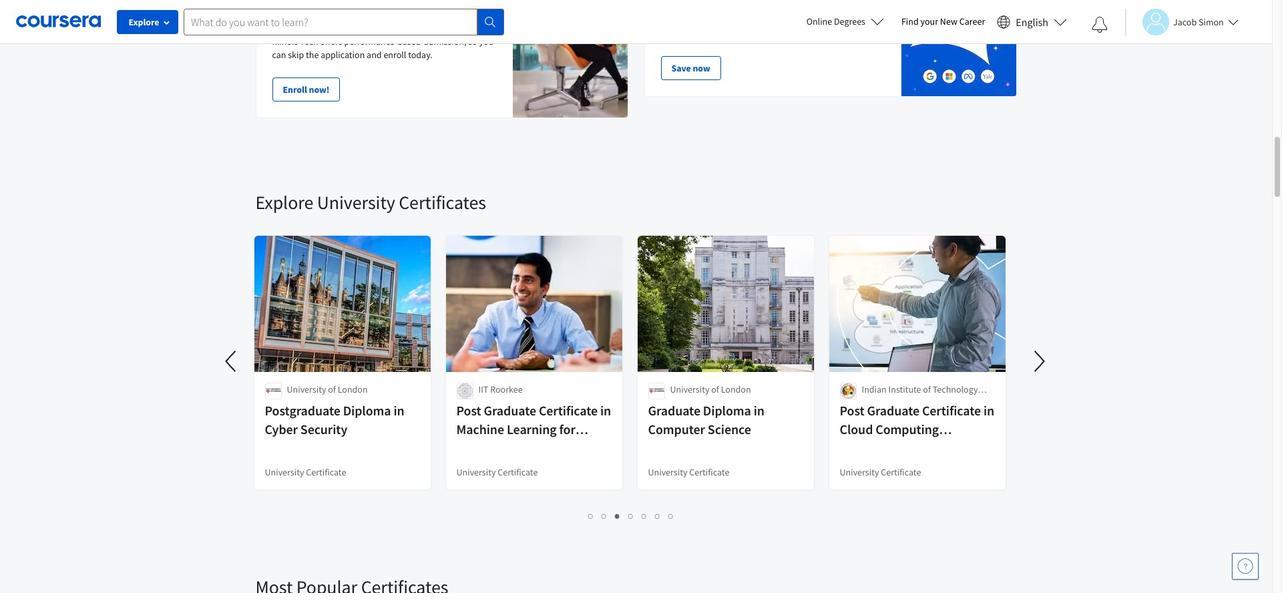Task type: describe. For each thing, give the bounding box(es) containing it.
london for graduate
[[721, 383, 751, 395]]

certificate for graduate diploma in computer science
[[689, 466, 730, 478]]

illinois tech offers performance-based-admission, so you can skip the application and enroll today.
[[272, 35, 494, 61]]

list inside explore university certificates carousel element
[[255, 508, 1007, 524]]

learning
[[507, 421, 557, 438]]

certificate for post graduate certificate in cloud computing applications
[[881, 466, 921, 478]]

application
[[321, 49, 365, 61]]

of for graduate
[[712, 383, 719, 395]]

enroll now! link
[[272, 77, 340, 102]]

university certificate for security
[[265, 466, 346, 478]]

coursera image
[[16, 11, 101, 32]]

technology
[[933, 383, 978, 395]]

security
[[300, 421, 348, 438]]

english
[[1016, 15, 1049, 28]]

iit roorkee image
[[457, 383, 473, 399]]

in inside postgraduate diploma in cyber security
[[394, 402, 405, 419]]

post graduate certificate in machine learning for finance
[[457, 402, 611, 456]]

certificate for post graduate certificate in machine learning for finance
[[498, 466, 538, 478]]

off
[[745, 27, 755, 39]]

university of london for graduate
[[670, 383, 751, 395]]

graduate for cloud
[[867, 402, 920, 419]]

certificate for postgraduate diploma in cyber security
[[306, 466, 346, 478]]

find your new career link
[[895, 13, 992, 30]]

find
[[902, 15, 919, 27]]

and
[[367, 49, 382, 61]]

skip
[[288, 49, 304, 61]]

enroll
[[283, 83, 307, 96]]

4
[[629, 510, 634, 522]]

5 button
[[638, 508, 651, 524]]

institute
[[889, 383, 921, 395]]

explore for explore
[[129, 16, 159, 28]]

computer
[[648, 421, 705, 438]]

2 button
[[598, 508, 611, 524]]

4 button
[[625, 508, 638, 524]]

What do you want to learn? text field
[[184, 8, 478, 35]]

post graduate certificate in cloud computing applications
[[840, 402, 995, 456]]

graduate diploma in computer science
[[648, 402, 765, 438]]

certificate inside post graduate certificate in machine learning for finance
[[539, 402, 598, 419]]

admission,
[[424, 35, 467, 47]]

3
[[615, 510, 621, 522]]

in inside 'graduate diploma in computer science'
[[754, 402, 765, 419]]

your inside for a limited time, you can get a coursera plus annual subscription for $200 off for your first year!
[[770, 27, 788, 39]]

university certificate for science
[[648, 466, 730, 478]]

next slide image
[[1024, 345, 1056, 377]]

explore university certificates
[[255, 190, 486, 214]]

online degrees button
[[796, 7, 895, 36]]

certificate inside post graduate certificate in cloud computing applications
[[922, 402, 981, 419]]

3 button
[[611, 508, 625, 524]]

save now
[[672, 62, 710, 74]]

explore button
[[117, 10, 178, 34]]

jacob
[[1174, 16, 1197, 28]]

plus
[[824, 14, 840, 26]]

save
[[672, 62, 691, 74]]

explore university certificates carousel element
[[215, 150, 1056, 535]]

cloud
[[840, 421, 873, 438]]

computing
[[876, 421, 939, 438]]

in inside post graduate certificate in cloud computing applications
[[984, 402, 995, 419]]

university certificate for machine
[[457, 466, 538, 478]]

5
[[642, 510, 647, 522]]

offers
[[320, 35, 342, 47]]

indian
[[862, 383, 887, 395]]

london for postgraduate
[[338, 383, 368, 395]]

7
[[669, 510, 674, 522]]

indian institute of technology guwahati
[[862, 383, 978, 409]]

machine
[[457, 421, 504, 438]]

graduate for machine
[[484, 402, 536, 419]]

finance
[[457, 440, 501, 456]]

the
[[306, 49, 319, 61]]

save now link
[[661, 56, 721, 80]]

today.
[[408, 49, 433, 61]]

1 horizontal spatial for
[[711, 27, 722, 39]]

2
[[602, 510, 607, 522]]

7 button
[[665, 508, 678, 524]]

1
[[588, 510, 594, 522]]

subscription
[[661, 27, 710, 39]]

enroll
[[384, 49, 406, 61]]

so
[[468, 35, 477, 47]]

coursera
[[787, 14, 822, 26]]

limited
[[682, 14, 710, 26]]



Task type: locate. For each thing, give the bounding box(es) containing it.
university of london
[[287, 383, 368, 395], [670, 383, 751, 395]]

you
[[734, 14, 748, 26], [479, 35, 494, 47]]

1 horizontal spatial you
[[734, 14, 748, 26]]

3 graduate from the left
[[867, 402, 920, 419]]

1 graduate from the left
[[484, 402, 536, 419]]

of up 'graduate diploma in computer science' in the right of the page
[[712, 383, 719, 395]]

postgraduate diploma in cyber security
[[265, 402, 405, 438]]

2 a from the left
[[780, 14, 785, 26]]

1 horizontal spatial explore
[[255, 190, 314, 214]]

1 horizontal spatial of
[[712, 383, 719, 395]]

for
[[711, 27, 722, 39], [757, 27, 768, 39], [559, 421, 576, 438]]

london up science at the bottom of the page
[[721, 383, 751, 395]]

diploma inside 'graduate diploma in computer science'
[[703, 402, 751, 419]]

year!
[[806, 27, 826, 39]]

annual
[[842, 14, 869, 26]]

graduate
[[484, 402, 536, 419], [648, 402, 701, 419], [867, 402, 920, 419]]

1 vertical spatial you
[[479, 35, 494, 47]]

1 london from the left
[[338, 383, 368, 395]]

0 vertical spatial explore
[[129, 16, 159, 28]]

a
[[676, 14, 680, 26], [780, 14, 785, 26]]

of
[[328, 383, 336, 395], [712, 383, 719, 395], [923, 383, 931, 395]]

your right find
[[921, 15, 939, 27]]

2 university certificate from the left
[[457, 466, 538, 478]]

0 horizontal spatial diploma
[[343, 402, 391, 419]]

can down illinois
[[272, 49, 286, 61]]

first
[[789, 27, 805, 39]]

can
[[750, 14, 764, 26], [272, 49, 286, 61]]

previous slide image
[[215, 345, 247, 377]]

now
[[693, 62, 710, 74]]

2 of from the left
[[712, 383, 719, 395]]

university of london up postgraduate diploma in cyber security
[[287, 383, 368, 395]]

iit
[[479, 383, 489, 395]]

2 horizontal spatial for
[[757, 27, 768, 39]]

get
[[766, 14, 778, 26]]

you up $200
[[734, 14, 748, 26]]

for down time,
[[711, 27, 722, 39]]

explore inside popup button
[[129, 16, 159, 28]]

2 diploma from the left
[[703, 402, 751, 419]]

certificate down technology
[[922, 402, 981, 419]]

a right 'get'
[[780, 14, 785, 26]]

1 of from the left
[[328, 383, 336, 395]]

diploma for security
[[343, 402, 391, 419]]

university certificate down security
[[265, 466, 346, 478]]

1 button
[[584, 508, 598, 524]]

1 horizontal spatial university of london
[[670, 383, 751, 395]]

for a limited time, you can get a coursera plus annual subscription for $200 off for your first year!
[[661, 14, 869, 39]]

0 horizontal spatial post
[[457, 402, 481, 419]]

guwahati
[[862, 397, 899, 409]]

jacob simon
[[1174, 16, 1224, 28]]

new
[[940, 15, 958, 27]]

2 in from the left
[[600, 402, 611, 419]]

university of london image
[[648, 383, 665, 399]]

of for postgraduate
[[328, 383, 336, 395]]

2 university of london from the left
[[670, 383, 751, 395]]

can inside for a limited time, you can get a coursera plus annual subscription for $200 off for your first year!
[[750, 14, 764, 26]]

can left 'get'
[[750, 14, 764, 26]]

6
[[655, 510, 661, 522]]

1 horizontal spatial can
[[750, 14, 764, 26]]

certificate up learning
[[539, 402, 598, 419]]

can inside illinois tech offers performance-based-admission, so you can skip the application and enroll today.
[[272, 49, 286, 61]]

1 a from the left
[[676, 14, 680, 26]]

1 diploma from the left
[[343, 402, 391, 419]]

university certificate for cloud
[[840, 466, 921, 478]]

enroll now!
[[283, 83, 330, 96]]

illinois
[[272, 35, 298, 47]]

simon
[[1199, 16, 1224, 28]]

0 horizontal spatial your
[[770, 27, 788, 39]]

your
[[921, 15, 939, 27], [770, 27, 788, 39]]

for inside post graduate certificate in machine learning for finance
[[559, 421, 576, 438]]

you right so
[[479, 35, 494, 47]]

show notifications image
[[1092, 17, 1108, 33]]

for
[[661, 14, 674, 26]]

graduate up computer
[[648, 402, 701, 419]]

0 horizontal spatial for
[[559, 421, 576, 438]]

find your new career
[[902, 15, 985, 27]]

degrees
[[834, 15, 866, 27]]

1 horizontal spatial a
[[780, 14, 785, 26]]

post down iit roorkee icon
[[457, 402, 481, 419]]

post inside post graduate certificate in cloud computing applications
[[840, 402, 865, 419]]

a right for
[[676, 14, 680, 26]]

post inside post graduate certificate in machine learning for finance
[[457, 402, 481, 419]]

indian institute of technology guwahati image
[[840, 383, 857, 399]]

diploma inside postgraduate diploma in cyber security
[[343, 402, 391, 419]]

jacob simon button
[[1125, 8, 1239, 35]]

graduate inside post graduate certificate in machine learning for finance
[[484, 402, 536, 419]]

time,
[[712, 14, 732, 26]]

0 horizontal spatial graduate
[[484, 402, 536, 419]]

online degrees
[[807, 15, 866, 27]]

university certificate down finance
[[457, 466, 538, 478]]

explore
[[129, 16, 159, 28], [255, 190, 314, 214]]

you inside for a limited time, you can get a coursera plus annual subscription for $200 off for your first year!
[[734, 14, 748, 26]]

science
[[708, 421, 751, 438]]

0 horizontal spatial university of london
[[287, 383, 368, 395]]

explore for explore university certificates
[[255, 190, 314, 214]]

for right learning
[[559, 421, 576, 438]]

1 horizontal spatial london
[[721, 383, 751, 395]]

0 horizontal spatial you
[[479, 35, 494, 47]]

list containing 1
[[255, 508, 1007, 524]]

2 horizontal spatial graduate
[[867, 402, 920, 419]]

diploma for science
[[703, 402, 751, 419]]

0 horizontal spatial explore
[[129, 16, 159, 28]]

0 horizontal spatial a
[[676, 14, 680, 26]]

based-
[[398, 35, 424, 47]]

help center image
[[1238, 558, 1254, 574]]

graduate inside post graduate certificate in cloud computing applications
[[867, 402, 920, 419]]

4 university certificate from the left
[[840, 466, 921, 478]]

4 in from the left
[[984, 402, 995, 419]]

2 london from the left
[[721, 383, 751, 395]]

post for post graduate certificate in cloud computing applications
[[840, 402, 865, 419]]

1 horizontal spatial graduate
[[648, 402, 701, 419]]

1 horizontal spatial diploma
[[703, 402, 751, 419]]

certificate down applications
[[881, 466, 921, 478]]

0 vertical spatial can
[[750, 14, 764, 26]]

3 university certificate from the left
[[648, 466, 730, 478]]

iit roorkee
[[479, 383, 523, 395]]

you inside illinois tech offers performance-based-admission, so you can skip the application and enroll today.
[[479, 35, 494, 47]]

graduate up computing
[[867, 402, 920, 419]]

postgraduate
[[265, 402, 340, 419]]

performance-
[[344, 35, 398, 47]]

university
[[317, 190, 395, 214], [287, 383, 326, 395], [670, 383, 710, 395], [265, 466, 304, 478], [457, 466, 496, 478], [648, 466, 688, 478], [840, 466, 879, 478]]

0 horizontal spatial of
[[328, 383, 336, 395]]

university of london for postgraduate
[[287, 383, 368, 395]]

2 graduate from the left
[[648, 402, 701, 419]]

of inside the indian institute of technology guwahati
[[923, 383, 931, 395]]

certificates
[[399, 190, 486, 214]]

0 vertical spatial you
[[734, 14, 748, 26]]

post up cloud
[[840, 402, 865, 419]]

in inside post graduate certificate in machine learning for finance
[[600, 402, 611, 419]]

None search field
[[184, 8, 504, 35]]

cyber
[[265, 421, 298, 438]]

3 of from the left
[[923, 383, 931, 395]]

university of london image
[[265, 383, 282, 399]]

english button
[[992, 0, 1073, 43]]

certificate down security
[[306, 466, 346, 478]]

3 in from the left
[[754, 402, 765, 419]]

1 post from the left
[[457, 402, 481, 419]]

post for post graduate certificate in machine learning for finance
[[457, 402, 481, 419]]

post
[[457, 402, 481, 419], [840, 402, 865, 419]]

graduate down roorkee
[[484, 402, 536, 419]]

career
[[960, 15, 985, 27]]

in
[[394, 402, 405, 419], [600, 402, 611, 419], [754, 402, 765, 419], [984, 402, 995, 419]]

university certificate
[[265, 466, 346, 478], [457, 466, 538, 478], [648, 466, 730, 478], [840, 466, 921, 478]]

certificate down learning
[[498, 466, 538, 478]]

applications
[[840, 440, 910, 456]]

0 horizontal spatial london
[[338, 383, 368, 395]]

diploma up security
[[343, 402, 391, 419]]

1 university certificate from the left
[[265, 466, 346, 478]]

london up postgraduate diploma in cyber security
[[338, 383, 368, 395]]

certificate
[[539, 402, 598, 419], [922, 402, 981, 419], [306, 466, 346, 478], [498, 466, 538, 478], [689, 466, 730, 478], [881, 466, 921, 478]]

diploma
[[343, 402, 391, 419], [703, 402, 751, 419]]

1 university of london from the left
[[287, 383, 368, 395]]

list
[[255, 508, 1007, 524]]

of up postgraduate diploma in cyber security
[[328, 383, 336, 395]]

roorkee
[[490, 383, 523, 395]]

diploma up science at the bottom of the page
[[703, 402, 751, 419]]

for right off in the right of the page
[[757, 27, 768, 39]]

university certificate down computer
[[648, 466, 730, 478]]

your down 'get'
[[770, 27, 788, 39]]

of right institute
[[923, 383, 931, 395]]

1 vertical spatial can
[[272, 49, 286, 61]]

now!
[[309, 83, 330, 96]]

certificate down science at the bottom of the page
[[689, 466, 730, 478]]

$200
[[724, 27, 743, 39]]

1 horizontal spatial post
[[840, 402, 865, 419]]

2 post from the left
[[840, 402, 865, 419]]

6 button
[[651, 508, 665, 524]]

1 in from the left
[[394, 402, 405, 419]]

online
[[807, 15, 832, 27]]

2 horizontal spatial of
[[923, 383, 931, 395]]

university of london up 'graduate diploma in computer science' in the right of the page
[[670, 383, 751, 395]]

university certificate down applications
[[840, 466, 921, 478]]

tech
[[300, 35, 318, 47]]

1 horizontal spatial your
[[921, 15, 939, 27]]

0 horizontal spatial can
[[272, 49, 286, 61]]

1 vertical spatial explore
[[255, 190, 314, 214]]

graduate inside 'graduate diploma in computer science'
[[648, 402, 701, 419]]



Task type: vqa. For each thing, say whether or not it's contained in the screenshot.
Master's
no



